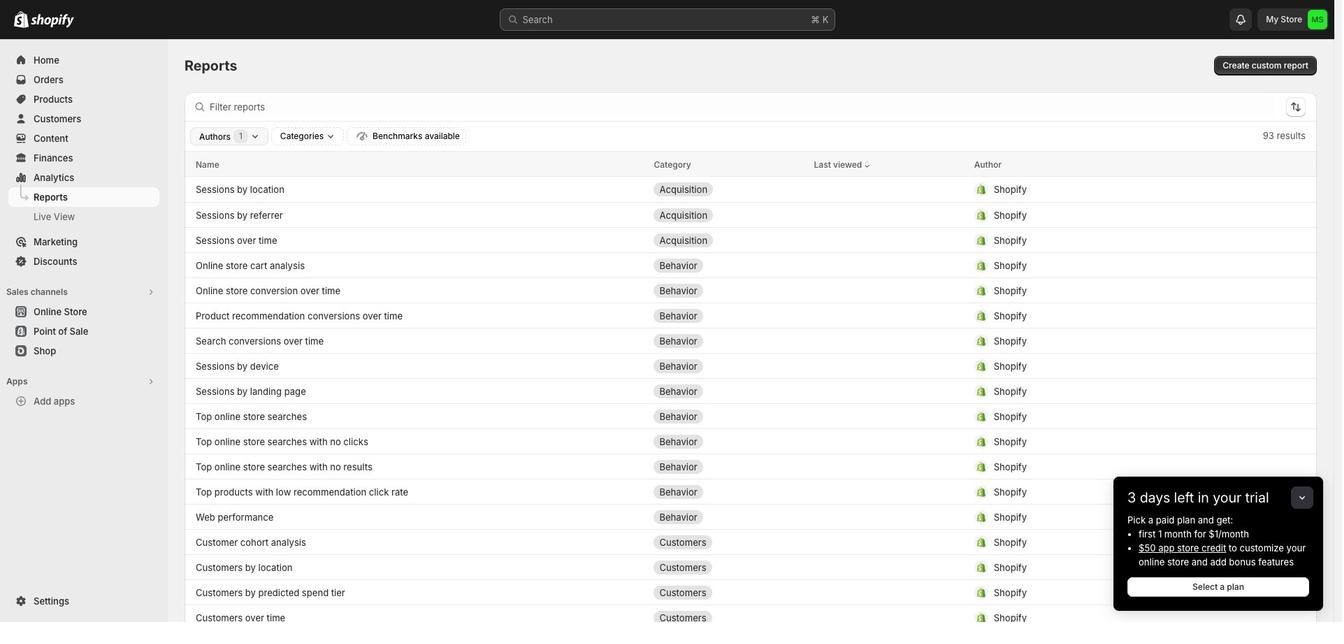 Task type: locate. For each thing, give the bounding box(es) containing it.
cell
[[654, 178, 803, 201], [975, 178, 1273, 201], [654, 204, 803, 226], [814, 204, 963, 226], [975, 204, 1273, 226], [654, 229, 803, 251], [975, 229, 1273, 251], [654, 254, 803, 277], [814, 254, 963, 277], [975, 254, 1273, 277], [654, 279, 803, 302], [975, 279, 1273, 302], [654, 305, 803, 327], [814, 305, 963, 327], [975, 305, 1273, 327], [654, 330, 803, 352], [975, 330, 1273, 352], [654, 355, 803, 377], [814, 355, 963, 377], [975, 355, 1273, 377], [654, 380, 803, 402], [975, 380, 1273, 402], [654, 405, 803, 428], [814, 405, 963, 428], [975, 405, 1273, 428], [654, 430, 803, 453], [975, 430, 1273, 453], [654, 456, 803, 478], [814, 456, 963, 478], [975, 456, 1273, 478], [654, 481, 803, 503], [975, 481, 1273, 503], [654, 506, 803, 528], [814, 506, 963, 528], [975, 506, 1273, 528], [654, 531, 803, 553], [975, 531, 1273, 553], [654, 556, 803, 579], [814, 556, 963, 579], [975, 556, 1273, 579], [654, 581, 803, 604], [975, 581, 1273, 604], [654, 607, 803, 622], [814, 607, 963, 622], [975, 607, 1273, 622]]

Filter reports text field
[[210, 96, 1276, 118]]

my store image
[[1308, 10, 1328, 29]]

14 row from the top
[[185, 479, 1317, 504]]

11 row from the top
[[185, 403, 1317, 429]]

list of reports table
[[185, 152, 1317, 622]]

shopify image
[[14, 11, 29, 28], [31, 14, 74, 28]]

row
[[185, 152, 1317, 177], [185, 177, 1317, 202], [185, 202, 1317, 227], [185, 227, 1317, 252], [185, 252, 1317, 278], [185, 278, 1317, 303], [185, 303, 1317, 328], [185, 328, 1317, 353], [185, 353, 1317, 378], [185, 378, 1317, 403], [185, 403, 1317, 429], [185, 429, 1317, 454], [185, 454, 1317, 479], [185, 479, 1317, 504], [185, 504, 1317, 529], [185, 529, 1317, 555], [185, 555, 1317, 580], [185, 580, 1317, 605], [185, 605, 1317, 622]]

19 row from the top
[[185, 605, 1317, 622]]

13 row from the top
[[185, 454, 1317, 479]]

16 row from the top
[[185, 529, 1317, 555]]

9 row from the top
[[185, 353, 1317, 378]]



Task type: describe. For each thing, give the bounding box(es) containing it.
17 row from the top
[[185, 555, 1317, 580]]

12 row from the top
[[185, 429, 1317, 454]]

15 row from the top
[[185, 504, 1317, 529]]

1 horizontal spatial shopify image
[[31, 14, 74, 28]]

7 row from the top
[[185, 303, 1317, 328]]

8 row from the top
[[185, 328, 1317, 353]]

18 row from the top
[[185, 580, 1317, 605]]

0 horizontal spatial shopify image
[[14, 11, 29, 28]]

4 row from the top
[[185, 227, 1317, 252]]

1 row from the top
[[185, 152, 1317, 177]]

5 row from the top
[[185, 252, 1317, 278]]

2 row from the top
[[185, 177, 1317, 202]]

3 row from the top
[[185, 202, 1317, 227]]

6 row from the top
[[185, 278, 1317, 303]]

10 row from the top
[[185, 378, 1317, 403]]



Task type: vqa. For each thing, say whether or not it's contained in the screenshot.
"Credit" in Credit link
no



